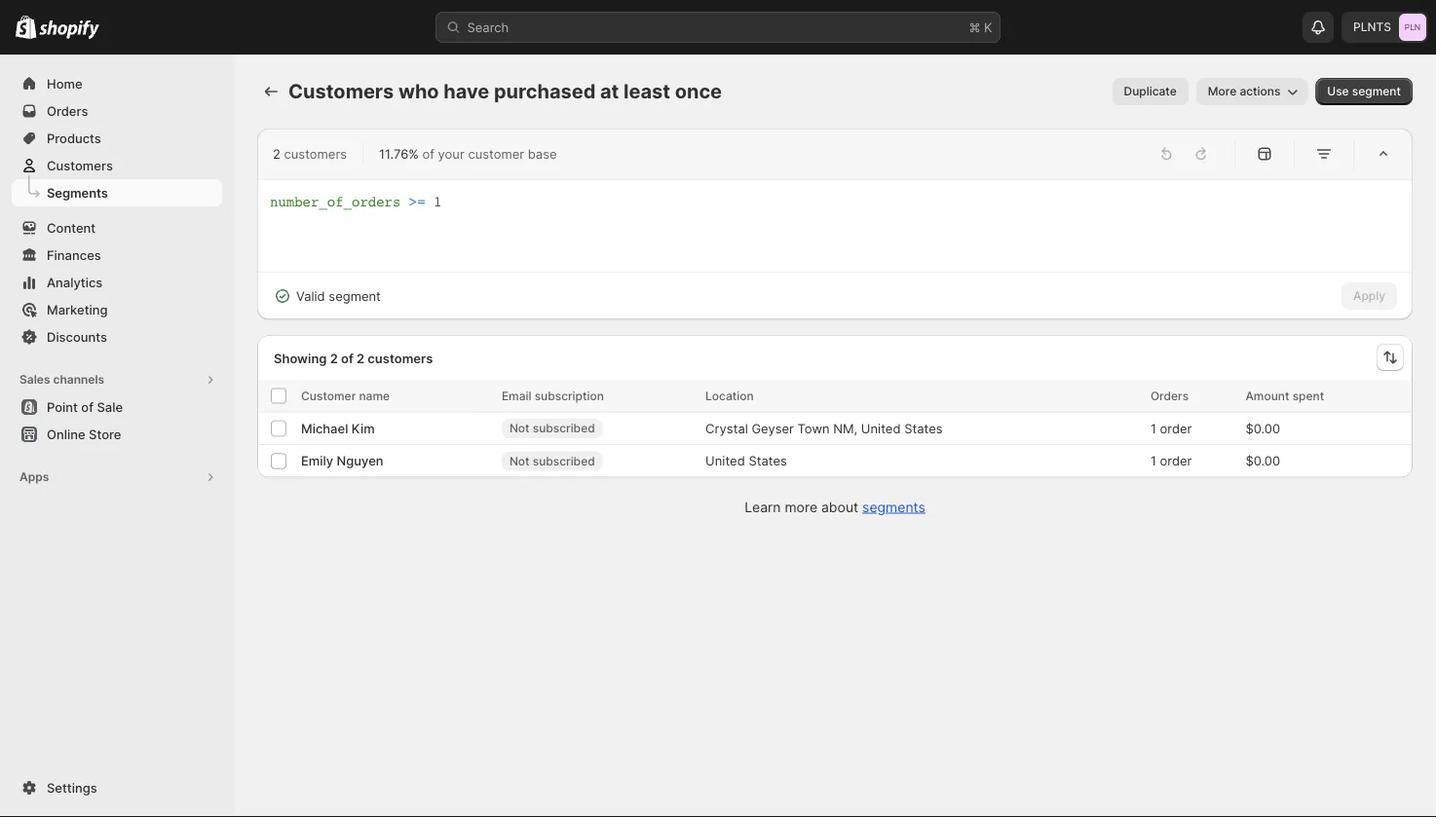 Task type: locate. For each thing, give the bounding box(es) containing it.
not subscribed
[[510, 422, 595, 436], [510, 454, 595, 468]]

1 vertical spatial 1 order
[[1151, 454, 1193, 469]]

2 $0.00 from the top
[[1246, 454, 1281, 469]]

states
[[905, 421, 943, 436], [749, 454, 787, 469]]

1 vertical spatial not subscribed
[[510, 454, 595, 468]]

amount
[[1246, 389, 1290, 403]]

0 horizontal spatial states
[[749, 454, 787, 469]]

0 vertical spatial $0.00
[[1246, 421, 1281, 436]]

0 vertical spatial of
[[423, 146, 435, 161]]

of for your
[[423, 146, 435, 161]]

1 vertical spatial segment
[[329, 289, 381, 304]]

united right nm, on the right of the page
[[862, 421, 901, 436]]

0 vertical spatial not
[[510, 422, 530, 436]]

11.76%
[[379, 146, 419, 161]]

of up customer name
[[341, 351, 354, 366]]

1 horizontal spatial segment
[[1353, 84, 1402, 98]]

1 1 from the top
[[1151, 421, 1157, 436]]

2 horizontal spatial of
[[423, 146, 435, 161]]

segment inside button
[[1353, 84, 1402, 98]]

plnts
[[1354, 20, 1392, 34]]

1 order for united states
[[1151, 454, 1193, 469]]

1 not from the top
[[510, 422, 530, 436]]

1 not subscribed from the top
[[510, 422, 595, 436]]

2 1 order from the top
[[1151, 454, 1193, 469]]

0 horizontal spatial shopify image
[[16, 15, 36, 39]]

0 horizontal spatial customers
[[284, 146, 347, 161]]

segment right use
[[1353, 84, 1402, 98]]

customers link
[[12, 152, 222, 179]]

analytics
[[47, 275, 103, 290]]

customers
[[284, 146, 347, 161], [368, 351, 433, 366]]

2 horizontal spatial 2
[[357, 351, 365, 366]]

apply
[[1354, 289, 1386, 303]]

1 vertical spatial order
[[1161, 454, 1193, 469]]

not subscribed for united
[[510, 454, 595, 468]]

not for michael kim
[[510, 422, 530, 436]]

home link
[[12, 70, 222, 97]]

more
[[785, 499, 818, 516]]

customer
[[301, 389, 356, 403]]

1 vertical spatial 1
[[1151, 454, 1157, 469]]

apps
[[19, 470, 49, 485]]

1 for crystal geyser town nm, united states
[[1151, 421, 1157, 436]]

$0.00
[[1246, 421, 1281, 436], [1246, 454, 1281, 469]]

1 vertical spatial not
[[510, 454, 530, 468]]

online store link
[[12, 421, 222, 448]]

0 horizontal spatial segment
[[329, 289, 381, 304]]

1 horizontal spatial customers
[[368, 351, 433, 366]]

of left your
[[423, 146, 435, 161]]

apps button
[[12, 464, 222, 491]]

customers
[[289, 79, 394, 103], [47, 158, 113, 173]]

sale
[[97, 400, 123, 415]]

0 horizontal spatial orders
[[47, 103, 88, 118]]

united
[[862, 421, 901, 436], [706, 454, 745, 469]]

1 1 order from the top
[[1151, 421, 1193, 436]]

more actions button
[[1197, 78, 1309, 105]]

learn more about segments
[[745, 499, 926, 516]]

subscribed for united states
[[533, 454, 595, 468]]

1 vertical spatial united
[[706, 454, 745, 469]]

$0.00 for crystal geyser town nm, united states
[[1246, 421, 1281, 436]]

$0.00 for united states
[[1246, 454, 1281, 469]]

have
[[444, 79, 490, 103]]

2 vertical spatial of
[[81, 400, 94, 415]]

1 vertical spatial customers
[[47, 158, 113, 173]]

1 subscribed from the top
[[533, 422, 595, 436]]

2 order from the top
[[1161, 454, 1193, 469]]

0 vertical spatial subscribed
[[533, 422, 595, 436]]

duplicate
[[1125, 84, 1177, 98]]

2 1 from the top
[[1151, 454, 1157, 469]]

1 vertical spatial $0.00
[[1246, 454, 1281, 469]]

use segment button
[[1316, 78, 1414, 105]]

subscribed for crystal geyser town nm, united states
[[533, 422, 595, 436]]

email subscription
[[502, 389, 604, 403]]

customers up 2 customers
[[289, 79, 394, 103]]

not subscribed for crystal
[[510, 422, 595, 436]]

united down crystal
[[706, 454, 745, 469]]

states down geyser on the right bottom of page
[[749, 454, 787, 469]]

sales channels button
[[12, 367, 222, 394]]

k
[[985, 19, 993, 35]]

2
[[273, 146, 281, 161], [330, 351, 338, 366], [357, 351, 365, 366]]

emily
[[301, 454, 334, 469]]

finances
[[47, 248, 101, 263]]

1 for united states
[[1151, 454, 1157, 469]]

0 vertical spatial customers
[[289, 79, 394, 103]]

states right nm, on the right of the page
[[905, 421, 943, 436]]

customers up segments
[[47, 158, 113, 173]]

customers for customers
[[47, 158, 113, 173]]

1 vertical spatial of
[[341, 351, 354, 366]]

segment
[[1353, 84, 1402, 98], [329, 289, 381, 304]]

1 $0.00 from the top
[[1246, 421, 1281, 436]]

1 order from the top
[[1161, 421, 1193, 436]]

orders
[[47, 103, 88, 118], [1151, 389, 1189, 403]]

0 vertical spatial not subscribed
[[510, 422, 595, 436]]

segment for use segment
[[1353, 84, 1402, 98]]

2 not subscribed from the top
[[510, 454, 595, 468]]

0 vertical spatial segment
[[1353, 84, 1402, 98]]

subscription
[[535, 389, 604, 403]]

shopify image
[[16, 15, 36, 39], [39, 20, 100, 39]]

1 vertical spatial orders
[[1151, 389, 1189, 403]]

order
[[1161, 421, 1193, 436], [1161, 454, 1193, 469]]

of for sale
[[81, 400, 94, 415]]

segment inside alert
[[329, 289, 381, 304]]

at
[[601, 79, 619, 103]]

customers up name
[[368, 351, 433, 366]]

emily nguyen link
[[301, 452, 384, 471]]

1
[[1151, 421, 1157, 436], [1151, 454, 1157, 469]]

of left sale
[[81, 400, 94, 415]]

of
[[423, 146, 435, 161], [341, 351, 354, 366], [81, 400, 94, 415]]

store
[[89, 427, 121, 442]]

segment right valid
[[329, 289, 381, 304]]

order for united states
[[1161, 454, 1193, 469]]

2 subscribed from the top
[[533, 454, 595, 468]]

0 vertical spatial order
[[1161, 421, 1193, 436]]

kim
[[352, 421, 375, 436]]

analytics link
[[12, 269, 222, 296]]

valid segment alert
[[257, 273, 397, 320]]

11.76% of your customer base
[[379, 146, 557, 161]]

1 vertical spatial subscribed
[[533, 454, 595, 468]]

of inside point of sale link
[[81, 400, 94, 415]]

1 order
[[1151, 421, 1193, 436], [1151, 454, 1193, 469]]

0 horizontal spatial 2
[[273, 146, 281, 161]]

emily nguyen
[[301, 454, 384, 469]]

more actions
[[1209, 84, 1281, 98]]

0 vertical spatial customers
[[284, 146, 347, 161]]

0 horizontal spatial customers
[[47, 158, 113, 173]]

point
[[47, 400, 78, 415]]

customer name
[[301, 389, 390, 403]]

1 horizontal spatial customers
[[289, 79, 394, 103]]

content link
[[12, 214, 222, 242]]

least
[[624, 79, 671, 103]]

0 vertical spatial orders
[[47, 103, 88, 118]]

0 vertical spatial 1 order
[[1151, 421, 1193, 436]]

1 horizontal spatial of
[[341, 351, 354, 366]]

subscribed
[[533, 422, 595, 436], [533, 454, 595, 468]]

2 not from the top
[[510, 454, 530, 468]]

michael kim
[[301, 421, 375, 436]]

customers left 11.76%
[[284, 146, 347, 161]]

0 vertical spatial states
[[905, 421, 943, 436]]

plnts image
[[1400, 14, 1427, 41]]

0 vertical spatial 1
[[1151, 421, 1157, 436]]

1 vertical spatial states
[[749, 454, 787, 469]]

0 horizontal spatial of
[[81, 400, 94, 415]]

1 horizontal spatial united
[[862, 421, 901, 436]]



Task type: vqa. For each thing, say whether or not it's contained in the screenshot.
ORDERS
yes



Task type: describe. For each thing, give the bounding box(es) containing it.
1 horizontal spatial states
[[905, 421, 943, 436]]

name
[[359, 389, 390, 403]]

showing 2 of 2 customers
[[274, 351, 433, 366]]

marketing link
[[12, 296, 222, 324]]

use
[[1328, 84, 1350, 98]]

base
[[528, 146, 557, 161]]

1 horizontal spatial orders
[[1151, 389, 1189, 403]]

online store button
[[0, 421, 234, 448]]

orders link
[[12, 97, 222, 125]]

settings
[[47, 781, 97, 796]]

crystal
[[706, 421, 748, 436]]

online store
[[47, 427, 121, 442]]

1 horizontal spatial 2
[[330, 351, 338, 366]]

online
[[47, 427, 85, 442]]

email
[[502, 389, 532, 403]]

point of sale button
[[0, 394, 234, 421]]

products link
[[12, 125, 222, 152]]

michael kim link
[[301, 419, 375, 438]]

home
[[47, 76, 82, 91]]

learn
[[745, 499, 781, 516]]

discounts link
[[12, 324, 222, 351]]

sales
[[19, 373, 50, 387]]

town
[[798, 421, 830, 436]]

settings link
[[12, 775, 222, 802]]

actions
[[1240, 84, 1281, 98]]

michael
[[301, 421, 348, 436]]

finances link
[[12, 242, 222, 269]]

nm,
[[834, 421, 858, 436]]

more
[[1209, 84, 1237, 98]]

⌘
[[969, 19, 981, 35]]

united states
[[706, 454, 787, 469]]

segments link
[[12, 179, 222, 207]]

discounts
[[47, 330, 107, 345]]

once
[[675, 79, 722, 103]]

redo image
[[1192, 144, 1212, 164]]

undo image
[[1157, 144, 1177, 164]]

1 horizontal spatial shopify image
[[39, 20, 100, 39]]

your
[[438, 146, 465, 161]]

To create a segment, choose a template or apply a filter. text field
[[270, 192, 1401, 260]]

nguyen
[[337, 454, 384, 469]]

point of sale
[[47, 400, 123, 415]]

order for crystal geyser town nm, united states
[[1161, 421, 1193, 436]]

customer
[[468, 146, 525, 161]]

point of sale link
[[12, 394, 222, 421]]

1 vertical spatial customers
[[368, 351, 433, 366]]

purchased
[[494, 79, 596, 103]]

amount spent
[[1246, 389, 1325, 403]]

segment for valid segment
[[329, 289, 381, 304]]

search
[[467, 19, 509, 35]]

use segment
[[1328, 84, 1402, 98]]

marketing
[[47, 302, 108, 317]]

segments link
[[863, 499, 926, 516]]

customers who have purchased at least once
[[289, 79, 722, 103]]

segments
[[47, 185, 108, 200]]

duplicate button
[[1113, 78, 1189, 105]]

channels
[[53, 373, 104, 387]]

about
[[822, 499, 859, 516]]

valid segment
[[296, 289, 381, 304]]

valid
[[296, 289, 325, 304]]

⌘ k
[[969, 19, 993, 35]]

spent
[[1293, 389, 1325, 403]]

0 vertical spatial united
[[862, 421, 901, 436]]

content
[[47, 220, 96, 235]]

who
[[399, 79, 439, 103]]

products
[[47, 131, 101, 146]]

1 order for crystal geyser town nm, united states
[[1151, 421, 1193, 436]]

sales channels
[[19, 373, 104, 387]]

Editor field
[[270, 192, 1401, 260]]

2 customers
[[273, 146, 347, 161]]

geyser
[[752, 421, 794, 436]]

showing
[[274, 351, 327, 366]]

segments
[[863, 499, 926, 516]]

not for emily nguyen
[[510, 454, 530, 468]]

apply button
[[1342, 283, 1398, 310]]

location
[[706, 389, 754, 403]]

0 horizontal spatial united
[[706, 454, 745, 469]]

crystal geyser town nm, united states
[[706, 421, 943, 436]]

customers for customers who have purchased at least once
[[289, 79, 394, 103]]



